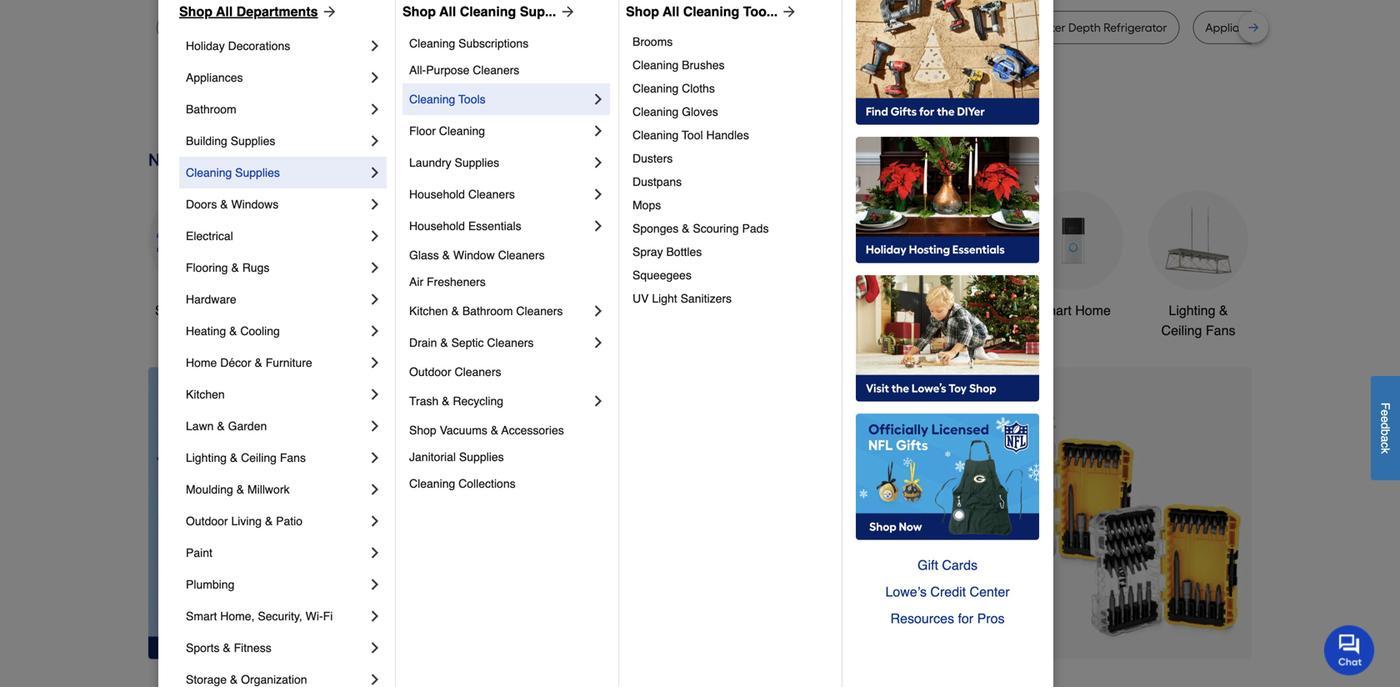 Task type: vqa. For each thing, say whether or not it's contained in the screenshot.
Plumbing
yes



Task type: locate. For each thing, give the bounding box(es) containing it.
0 vertical spatial lighting & ceiling fans
[[1162, 303, 1236, 338]]

all up brooms
[[663, 4, 680, 19]]

1 horizontal spatial refrigerator
[[614, 20, 677, 35]]

0 vertical spatial bathroom link
[[186, 93, 367, 125]]

1 horizontal spatial outdoor
[[409, 365, 452, 379]]

2 shop from the left
[[403, 4, 436, 19]]

shop for shop vacuums & accessories
[[409, 424, 437, 437]]

cleaning inside cleaning cloths link
[[633, 82, 679, 95]]

5 chevron right image from the top
[[367, 418, 384, 434]]

chevron right image for holiday decorations
[[367, 38, 384, 54]]

chat invite button image
[[1325, 625, 1376, 676]]

supplies up windows
[[235, 166, 280, 179]]

refrigerator right depth at the top
[[1104, 20, 1168, 35]]

purpose
[[426, 63, 470, 77]]

1 horizontal spatial fans
[[1206, 323, 1236, 338]]

cleaning for cleaning subscriptions
[[409, 37, 456, 50]]

kitchen inside "link"
[[409, 304, 448, 318]]

household
[[409, 188, 465, 201], [409, 219, 465, 233]]

2 horizontal spatial refrigerator
[[1104, 20, 1168, 35]]

1 vertical spatial decorations
[[538, 323, 609, 338]]

all up heating
[[190, 303, 204, 318]]

0 horizontal spatial shop
[[155, 303, 186, 318]]

drain & septic cleaners
[[409, 336, 534, 349]]

kitchen for kitchen & bathroom cleaners
[[409, 304, 448, 318]]

glass & window cleaners link
[[409, 242, 607, 268]]

1 vertical spatial outdoor
[[409, 365, 452, 379]]

lowe's wishes you and your family a happy hanukkah. image
[[148, 88, 1252, 129]]

sponges
[[633, 222, 679, 235]]

cleaning for cleaning gloves
[[633, 105, 679, 118]]

11 chevron right image from the top
[[367, 671, 384, 687]]

1 vertical spatial fans
[[280, 451, 306, 464]]

chevron right image for sports & fitness
[[367, 640, 384, 656]]

& for drain & septic cleaners link
[[441, 336, 448, 349]]

1 vertical spatial smart
[[186, 610, 217, 623]]

cleaning up subscriptions
[[460, 4, 516, 19]]

household down laundry
[[409, 188, 465, 201]]

ge
[[391, 20, 407, 35], [834, 20, 849, 35]]

chevron right image for kitchen
[[367, 386, 384, 403]]

kitchen up lawn
[[186, 388, 225, 401]]

new deals every day during 25 days of deals image
[[148, 146, 1252, 174]]

2 chevron right image from the top
[[367, 259, 384, 276]]

shop up ge profile refrigerator
[[403, 4, 436, 19]]

1 vertical spatial lighting & ceiling fans
[[186, 451, 306, 464]]

electrical link
[[186, 220, 367, 252]]

cleaners up 'recycling'
[[455, 365, 502, 379]]

cleaning gloves link
[[633, 100, 831, 123]]

lowe's credit center
[[886, 584, 1010, 600]]

2 horizontal spatial bathroom
[[920, 303, 978, 318]]

0 horizontal spatial ge
[[391, 20, 407, 35]]

all for shop all deals
[[190, 303, 204, 318]]

chevron right image for trash & recycling
[[590, 393, 607, 409]]

doors & windows link
[[186, 188, 367, 220]]

outdoor living & patio link
[[186, 505, 367, 537]]

counter
[[1023, 20, 1066, 35]]

1 ge from the left
[[391, 20, 407, 35]]

2 vertical spatial outdoor
[[186, 514, 228, 528]]

& for glass & window cleaners link
[[443, 248, 450, 262]]

supplies down shop vacuums & accessories
[[459, 450, 504, 464]]

outdoor inside outdoor tools & equipment
[[776, 303, 824, 318]]

0 vertical spatial smart
[[1037, 303, 1072, 318]]

chevron right image for floor cleaning
[[590, 123, 607, 139]]

cleaning inside cleaning tools "link"
[[409, 93, 456, 106]]

1 horizontal spatial smart
[[1037, 303, 1072, 318]]

tools
[[459, 93, 486, 106], [433, 303, 464, 318], [828, 303, 859, 318]]

6 chevron right image from the top
[[367, 449, 384, 466]]

1 horizontal spatial shop
[[403, 4, 436, 19]]

decorations for christmas
[[538, 323, 609, 338]]

1 e from the top
[[1380, 410, 1393, 416]]

refrigerator down shop all cleaning sup...
[[445, 20, 509, 35]]

uv
[[633, 292, 649, 305]]

1 vertical spatial arrow right image
[[1222, 513, 1238, 530]]

0 horizontal spatial refrigerator
[[445, 20, 509, 35]]

holiday hosting essentials. image
[[856, 137, 1040, 263]]

1 profile from the left
[[410, 20, 443, 35]]

moulding & millwork link
[[186, 474, 367, 505]]

1 vertical spatial home
[[186, 356, 217, 369]]

0 horizontal spatial arrow right image
[[318, 3, 338, 20]]

squeegees link
[[633, 263, 831, 287]]

0 vertical spatial ceiling
[[1162, 323, 1203, 338]]

all-purpose cleaners link
[[409, 57, 607, 83]]

household cleaners link
[[409, 178, 590, 210]]

cards
[[943, 557, 978, 573]]

holiday decorations
[[186, 39, 290, 53]]

arrow right image up holiday decorations link
[[318, 3, 338, 20]]

shop up heating
[[155, 303, 186, 318]]

supplies
[[231, 134, 276, 148], [455, 156, 500, 169], [235, 166, 280, 179], [459, 450, 504, 464]]

9 chevron right image from the top
[[367, 576, 384, 593]]

1 vertical spatial shop
[[409, 424, 437, 437]]

heating
[[186, 324, 226, 338]]

1 horizontal spatial profile
[[852, 20, 885, 35]]

shop
[[179, 4, 213, 19], [403, 4, 436, 19], [626, 4, 660, 19]]

cleaning inside cleaning gloves link
[[633, 105, 679, 118]]

e up d
[[1380, 410, 1393, 416]]

cleaning up brooms link
[[684, 4, 740, 19]]

deals
[[208, 303, 242, 318]]

hardware
[[186, 293, 237, 306]]

refrigerator up brooms
[[614, 20, 677, 35]]

chevron right image for household cleaners
[[590, 186, 607, 203]]

0 horizontal spatial outdoor
[[186, 514, 228, 528]]

cleaning for cleaning cloths
[[633, 82, 679, 95]]

cleaning inside "cleaning brushes" link
[[633, 58, 679, 72]]

cleaning up dusters at top
[[633, 128, 679, 142]]

chevron right image for smart home, security, wi-fi
[[367, 608, 384, 625]]

cleaning tool handles link
[[633, 123, 831, 147]]

tools up the "equipment"
[[828, 303, 859, 318]]

cleaners down subscriptions
[[473, 63, 520, 77]]

tools down all-purpose cleaners
[[459, 93, 486, 106]]

2 household from the top
[[409, 219, 465, 233]]

f
[[1380, 402, 1393, 410]]

decorations down christmas at left top
[[538, 323, 609, 338]]

1 horizontal spatial shop
[[409, 424, 437, 437]]

home
[[1076, 303, 1111, 318], [186, 356, 217, 369]]

0 horizontal spatial bathroom link
[[186, 93, 367, 125]]

& for kitchen & bathroom cleaners "link"
[[452, 304, 459, 318]]

outdoor down moulding
[[186, 514, 228, 528]]

package
[[1263, 20, 1309, 35]]

cleaning inside cleaning supplies link
[[186, 166, 232, 179]]

cleaning tool handles
[[633, 128, 750, 142]]

moulding & millwork
[[186, 483, 290, 496]]

shop up brooms
[[626, 4, 660, 19]]

0 horizontal spatial arrow right image
[[778, 3, 798, 20]]

floor
[[409, 124, 436, 138]]

fi
[[323, 610, 333, 623]]

0 horizontal spatial profile
[[410, 20, 443, 35]]

2 horizontal spatial kitchen
[[651, 303, 695, 318]]

shop up holiday
[[179, 4, 213, 19]]

1 vertical spatial ceiling
[[241, 451, 277, 464]]

air fresheners link
[[409, 268, 607, 295]]

holiday decorations link
[[186, 30, 367, 62]]

supplies up cleaning supplies
[[231, 134, 276, 148]]

chevron right image
[[367, 228, 384, 244], [367, 259, 384, 276], [367, 291, 384, 308], [367, 354, 384, 371], [367, 418, 384, 434], [367, 449, 384, 466], [367, 481, 384, 498], [367, 513, 384, 529], [367, 576, 384, 593], [367, 608, 384, 625], [367, 671, 384, 687]]

chevron right image for drain & septic cleaners
[[590, 334, 607, 351]]

paint link
[[186, 537, 367, 569]]

lighting & ceiling fans
[[1162, 303, 1236, 338], [186, 451, 306, 464]]

0 horizontal spatial ceiling
[[241, 451, 277, 464]]

cleaning down 'building'
[[186, 166, 232, 179]]

bathroom link
[[186, 93, 367, 125], [899, 190, 999, 321]]

1 refrigerator from the left
[[445, 20, 509, 35]]

cleaning inside cleaning subscriptions link
[[409, 37, 456, 50]]

glass & window cleaners
[[409, 248, 545, 262]]

10 chevron right image from the top
[[367, 608, 384, 625]]

cleaning down janitorial
[[409, 477, 456, 490]]

0 vertical spatial fans
[[1206, 323, 1236, 338]]

cleaners down air fresheners "link"
[[516, 304, 563, 318]]

& for heating & cooling link
[[229, 324, 237, 338]]

bathroom
[[186, 103, 237, 116], [920, 303, 978, 318], [463, 304, 513, 318]]

2 profile from the left
[[852, 20, 885, 35]]

shop all deals link
[[148, 190, 248, 321]]

shop these last-minute gifts. $99 or less. quantities are limited and won't last. image
[[148, 367, 418, 659]]

1 horizontal spatial arrow right image
[[1222, 513, 1238, 530]]

3 shop from the left
[[626, 4, 660, 19]]

cleaning down brooms
[[633, 58, 679, 72]]

arrow right image
[[318, 3, 338, 20], [556, 3, 576, 20]]

uv light sanitizers
[[633, 292, 732, 305]]

1 vertical spatial bathroom link
[[899, 190, 999, 321]]

find gifts for the diyer. image
[[856, 0, 1040, 125]]

1 chevron right image from the top
[[367, 228, 384, 244]]

chevron right image for kitchen & bathroom cleaners
[[590, 303, 607, 319]]

kitchen link
[[186, 379, 367, 410]]

spray bottles
[[633, 245, 702, 258]]

chevron right image for flooring & rugs
[[367, 259, 384, 276]]

cleaning cloths link
[[633, 77, 831, 100]]

garden
[[228, 419, 267, 433]]

4 chevron right image from the top
[[367, 354, 384, 371]]

arrow right image
[[778, 3, 798, 20], [1222, 513, 1238, 530]]

doors
[[186, 198, 217, 211]]

1 horizontal spatial lighting & ceiling fans link
[[1149, 190, 1249, 341]]

sponges & scouring pads link
[[633, 217, 831, 240]]

windows
[[231, 198, 279, 211]]

cleaners up air fresheners "link"
[[498, 248, 545, 262]]

spray
[[633, 245, 663, 258]]

tools inside outdoor tools & equipment
[[828, 303, 859, 318]]

cleaning down cleaning cloths
[[633, 105, 679, 118]]

0 vertical spatial outdoor
[[776, 303, 824, 318]]

cleaning for cleaning collections
[[409, 477, 456, 490]]

arrow right image up "french"
[[556, 3, 576, 20]]

home,
[[220, 610, 255, 623]]

décor
[[220, 356, 251, 369]]

kitchen right uv
[[651, 303, 695, 318]]

f e e d b a c k button
[[1372, 376, 1401, 480]]

0 horizontal spatial decorations
[[228, 39, 290, 53]]

supplies up "household cleaners"
[[455, 156, 500, 169]]

window
[[454, 248, 495, 262]]

8 chevron right image from the top
[[367, 513, 384, 529]]

smart home, security, wi-fi link
[[186, 600, 367, 632]]

outdoor cleaners link
[[409, 359, 607, 385]]

1 vertical spatial lighting
[[186, 451, 227, 464]]

& for sponges & scouring pads link
[[682, 222, 690, 235]]

subscriptions
[[459, 37, 529, 50]]

resources
[[891, 611, 955, 626]]

1 horizontal spatial bathroom
[[463, 304, 513, 318]]

tools inside "link"
[[459, 93, 486, 106]]

bathroom inside "link"
[[463, 304, 513, 318]]

1 vertical spatial household
[[409, 219, 465, 233]]

outdoor up trash
[[409, 365, 452, 379]]

cleaning for cleaning supplies
[[186, 166, 232, 179]]

building supplies
[[186, 134, 276, 148]]

1 household from the top
[[409, 188, 465, 201]]

cleaning up laundry supplies
[[439, 124, 485, 138]]

rugs
[[242, 261, 270, 274]]

1 vertical spatial lighting & ceiling fans link
[[186, 442, 367, 474]]

cleaning inside cleaning tool handles link
[[633, 128, 679, 142]]

1 horizontal spatial home
[[1076, 303, 1111, 318]]

0 vertical spatial household
[[409, 188, 465, 201]]

1 horizontal spatial bathroom link
[[899, 190, 999, 321]]

janitorial
[[409, 450, 456, 464]]

1 horizontal spatial ceiling
[[1162, 323, 1203, 338]]

decorations down shop all departments link
[[228, 39, 290, 53]]

janitorial supplies
[[409, 450, 504, 464]]

home décor & furniture link
[[186, 347, 367, 379]]

& for lawn & garden link on the bottom of page
[[217, 419, 225, 433]]

2 horizontal spatial shop
[[626, 4, 660, 19]]

all-purpose cleaners
[[409, 63, 520, 77]]

kitchen down air
[[409, 304, 448, 318]]

chevron right image for doors & windows
[[367, 196, 384, 213]]

supplies for laundry supplies
[[455, 156, 500, 169]]

refrigerator
[[445, 20, 509, 35], [614, 20, 677, 35], [1104, 20, 1168, 35]]

household up glass at the left
[[409, 219, 465, 233]]

0 vertical spatial arrow right image
[[778, 3, 798, 20]]

cleaning up cleaning gloves
[[633, 82, 679, 95]]

cleaning inside cleaning collections 'link'
[[409, 477, 456, 490]]

e up the b
[[1380, 416, 1393, 423]]

floor cleaning link
[[409, 115, 590, 147]]

2 arrow right image from the left
[[556, 3, 576, 20]]

outdoor for outdoor living & patio
[[186, 514, 228, 528]]

0 horizontal spatial smart
[[186, 610, 217, 623]]

household essentials link
[[409, 210, 590, 242]]

cleaning inside the shop all cleaning sup... link
[[460, 4, 516, 19]]

shop for shop all cleaning too...
[[626, 4, 660, 19]]

supplies for janitorial supplies
[[459, 450, 504, 464]]

dustpans link
[[633, 170, 831, 193]]

0 horizontal spatial shop
[[179, 4, 213, 19]]

all for shop all cleaning sup...
[[440, 4, 456, 19]]

1 shop from the left
[[179, 4, 213, 19]]

7 chevron right image from the top
[[367, 481, 384, 498]]

& inside outdoor tools & equipment
[[863, 303, 872, 318]]

chevron right image for lawn & garden
[[367, 418, 384, 434]]

2 horizontal spatial outdoor
[[776, 303, 824, 318]]

shop up janitorial
[[409, 424, 437, 437]]

chevron right image
[[367, 38, 384, 54], [367, 69, 384, 86], [590, 91, 607, 108], [367, 101, 384, 118], [590, 123, 607, 139], [367, 133, 384, 149], [590, 154, 607, 171], [367, 164, 384, 181], [590, 186, 607, 203], [367, 196, 384, 213], [590, 218, 607, 234], [590, 303, 607, 319], [367, 323, 384, 339], [590, 334, 607, 351], [367, 386, 384, 403], [590, 393, 607, 409], [367, 545, 384, 561], [367, 640, 384, 656]]

2 refrigerator from the left
[[614, 20, 677, 35]]

1 horizontal spatial decorations
[[538, 323, 609, 338]]

1 horizontal spatial ge
[[834, 20, 849, 35]]

chevron right image for appliances
[[367, 69, 384, 86]]

1 horizontal spatial arrow right image
[[556, 3, 576, 20]]

household essentials
[[409, 219, 522, 233]]

all-
[[409, 63, 426, 77]]

floor cleaning
[[409, 124, 485, 138]]

laundry supplies
[[409, 156, 500, 169]]

chevron right image for household essentials
[[590, 218, 607, 234]]

all up holiday decorations
[[216, 4, 233, 19]]

up to 50 percent off select tools and accessories. image
[[444, 367, 1252, 659]]

1 arrow right image from the left
[[318, 3, 338, 20]]

flooring & rugs
[[186, 261, 270, 274]]

french
[[547, 20, 583, 35]]

arrow right image inside shop all cleaning too... link
[[778, 3, 798, 20]]

smart home link
[[1024, 190, 1124, 321]]

cleaning down ge profile refrigerator
[[409, 37, 456, 50]]

kitchen for kitchen faucets
[[651, 303, 695, 318]]

1 horizontal spatial lighting
[[1169, 303, 1216, 318]]

plumbing
[[186, 578, 235, 591]]

2 ge from the left
[[834, 20, 849, 35]]

3 refrigerator from the left
[[1104, 20, 1168, 35]]

supplies inside 'link'
[[231, 134, 276, 148]]

cleaning down "all-"
[[409, 93, 456, 106]]

storage
[[186, 673, 227, 686]]

0 vertical spatial decorations
[[228, 39, 290, 53]]

3 chevron right image from the top
[[367, 291, 384, 308]]

outdoor up the "equipment"
[[776, 303, 824, 318]]

cleaning subscriptions link
[[409, 30, 607, 57]]

1 horizontal spatial kitchen
[[409, 304, 448, 318]]

collections
[[459, 477, 516, 490]]

cleaners
[[473, 63, 520, 77], [468, 188, 515, 201], [498, 248, 545, 262], [516, 304, 563, 318], [487, 336, 534, 349], [455, 365, 502, 379]]

chevron right image for cleaning tools
[[590, 91, 607, 108]]

depth
[[1069, 20, 1101, 35]]

arrow right image inside the shop all cleaning sup... link
[[556, 3, 576, 20]]

cleaning tools link
[[409, 83, 590, 115]]

outdoor for outdoor cleaners
[[409, 365, 452, 379]]

all up ge profile refrigerator
[[440, 4, 456, 19]]

home décor & furniture
[[186, 356, 312, 369]]

0 horizontal spatial lighting & ceiling fans
[[186, 451, 306, 464]]

0 vertical spatial shop
[[155, 303, 186, 318]]

arrow right image inside shop all departments link
[[318, 3, 338, 20]]

& for leftmost lighting & ceiling fans link
[[230, 451, 238, 464]]

0 vertical spatial home
[[1076, 303, 1111, 318]]

chevron right image for laundry supplies
[[590, 154, 607, 171]]

officially licensed n f l gifts. shop now. image
[[856, 414, 1040, 540]]



Task type: describe. For each thing, give the bounding box(es) containing it.
sports & fitness link
[[186, 632, 367, 664]]

sponges & scouring pads
[[633, 222, 769, 235]]

laundry supplies link
[[409, 147, 590, 178]]

refrigerator for counter depth refrigerator
[[1104, 20, 1168, 35]]

& for doors & windows link
[[220, 198, 228, 211]]

0 vertical spatial lighting
[[1169, 303, 1216, 318]]

smart for smart home, security, wi-fi
[[186, 610, 217, 623]]

septic
[[452, 336, 484, 349]]

outdoor tools & equipment
[[776, 303, 872, 338]]

all for shop all cleaning too...
[[663, 4, 680, 19]]

flooring
[[186, 261, 228, 274]]

outdoor cleaners
[[409, 365, 502, 379]]

chevron right image for storage & organization
[[367, 671, 384, 687]]

tools for outdoor tools & equipment
[[828, 303, 859, 318]]

1 horizontal spatial lighting & ceiling fans
[[1162, 303, 1236, 338]]

& for trash & recycling link
[[442, 394, 450, 408]]

2 e from the top
[[1380, 416, 1393, 423]]

kitchen faucets
[[651, 303, 747, 318]]

laundry
[[409, 156, 452, 169]]

d
[[1380, 422, 1393, 429]]

fitness
[[234, 641, 272, 655]]

appliance package
[[1206, 20, 1309, 35]]

profile for ge profile
[[852, 20, 885, 35]]

lawn
[[186, 419, 214, 433]]

light
[[652, 292, 678, 305]]

accessories
[[502, 424, 564, 437]]

ge for ge profile
[[834, 20, 849, 35]]

shop vacuums & accessories
[[409, 424, 564, 437]]

gloves
[[682, 105, 719, 118]]

tools down air fresheners
[[433, 303, 464, 318]]

0 horizontal spatial fans
[[280, 451, 306, 464]]

heating & cooling link
[[186, 315, 367, 347]]

& for flooring & rugs "link"
[[231, 261, 239, 274]]

christmas decorations link
[[524, 190, 624, 341]]

chevron right image for cleaning supplies
[[367, 164, 384, 181]]

shop for shop all departments
[[179, 4, 213, 19]]

kitchen & bathroom cleaners
[[409, 304, 563, 318]]

chevron right image for hardware
[[367, 291, 384, 308]]

storage & organization link
[[186, 664, 367, 687]]

tools link
[[399, 190, 499, 321]]

0 horizontal spatial home
[[186, 356, 217, 369]]

cleaners up essentials
[[468, 188, 515, 201]]

k
[[1380, 448, 1393, 454]]

lawn & garden link
[[186, 410, 367, 442]]

credit
[[931, 584, 967, 600]]

dishwasher
[[923, 20, 985, 35]]

shop for shop all deals
[[155, 303, 186, 318]]

0 horizontal spatial lighting
[[186, 451, 227, 464]]

household for household essentials
[[409, 219, 465, 233]]

shop all cleaning sup... link
[[403, 2, 576, 22]]

shop all cleaning too... link
[[626, 2, 798, 22]]

storage & organization
[[186, 673, 307, 686]]

supplies for cleaning supplies
[[235, 166, 280, 179]]

cleaning for cleaning tool handles
[[633, 128, 679, 142]]

mops link
[[633, 193, 831, 217]]

drain
[[409, 336, 437, 349]]

recycling
[[453, 394, 504, 408]]

cleaning inside shop all cleaning too... link
[[684, 4, 740, 19]]

cleaning for cleaning brushes
[[633, 58, 679, 72]]

tools for cleaning tools
[[459, 93, 486, 106]]

chevron right image for moulding & millwork
[[367, 481, 384, 498]]

outdoor tools & equipment link
[[774, 190, 874, 341]]

cleaners up outdoor cleaners link
[[487, 336, 534, 349]]

household for household cleaners
[[409, 188, 465, 201]]

0 horizontal spatial lighting & ceiling fans link
[[186, 442, 367, 474]]

0 horizontal spatial kitchen
[[186, 388, 225, 401]]

chevron right image for paint
[[367, 545, 384, 561]]

mops
[[633, 198, 661, 212]]

& for storage & organization link
[[230, 673, 238, 686]]

0 vertical spatial lighting & ceiling fans link
[[1149, 190, 1249, 341]]

departments
[[237, 4, 318, 19]]

uv light sanitizers link
[[633, 287, 831, 310]]

hardware link
[[186, 284, 367, 315]]

scouring
[[693, 222, 739, 235]]

chevron right image for electrical
[[367, 228, 384, 244]]

smart for smart home
[[1037, 303, 1072, 318]]

ge for ge profile refrigerator
[[391, 20, 407, 35]]

building
[[186, 134, 227, 148]]

drain & septic cleaners link
[[409, 327, 590, 359]]

center
[[970, 584, 1010, 600]]

shop for shop all cleaning sup...
[[403, 4, 436, 19]]

refrigerator for ge profile refrigerator
[[445, 20, 509, 35]]

lawn & garden
[[186, 419, 267, 433]]

smart home
[[1037, 303, 1111, 318]]

plumbing link
[[186, 569, 367, 600]]

chevron right image for outdoor living & patio
[[367, 513, 384, 529]]

chevron right image for home décor & furniture
[[367, 354, 384, 371]]

scroll to item #2 image
[[803, 629, 843, 636]]

decorations for holiday
[[228, 39, 290, 53]]

arrow right image for shop all cleaning sup...
[[556, 3, 576, 20]]

cleaning collections
[[409, 477, 516, 490]]

patio
[[276, 514, 303, 528]]

outdoor living & patio
[[186, 514, 303, 528]]

chevron right image for bathroom
[[367, 101, 384, 118]]

trash & recycling
[[409, 394, 504, 408]]

sup...
[[520, 4, 556, 19]]

cleaning collections link
[[409, 470, 607, 497]]

refrigerator for french door refrigerator
[[614, 20, 677, 35]]

cleaning cloths
[[633, 82, 715, 95]]

visit the lowe's toy shop. image
[[856, 275, 1040, 402]]

janitorial supplies link
[[409, 444, 607, 470]]

cleaners inside "link"
[[516, 304, 563, 318]]

shop all departments
[[179, 4, 318, 19]]

trash
[[409, 394, 439, 408]]

french door refrigerator
[[547, 20, 677, 35]]

brooms link
[[633, 30, 831, 53]]

all for shop all departments
[[216, 4, 233, 19]]

cleaning for cleaning tools
[[409, 93, 456, 106]]

sanitizers
[[681, 292, 732, 305]]

chevron right image for heating & cooling
[[367, 323, 384, 339]]

chevron right image for plumbing
[[367, 576, 384, 593]]

kitchen faucets link
[[649, 190, 749, 321]]

gift cards link
[[856, 552, 1040, 579]]

c
[[1380, 442, 1393, 448]]

appliances
[[186, 71, 243, 84]]

gift cards
[[918, 557, 978, 573]]

chevron right image for building supplies
[[367, 133, 384, 149]]

cleaning inside floor cleaning link
[[439, 124, 485, 138]]

outdoor for outdoor tools & equipment
[[776, 303, 824, 318]]

chevron right image for lighting & ceiling fans
[[367, 449, 384, 466]]

brushes
[[682, 58, 725, 72]]

& for sports & fitness link
[[223, 641, 231, 655]]

security,
[[258, 610, 303, 623]]

appliances link
[[186, 62, 367, 93]]

lowe's credit center link
[[856, 579, 1040, 605]]

christmas
[[544, 303, 604, 318]]

b
[[1380, 429, 1393, 435]]

trash & recycling link
[[409, 385, 590, 417]]

ceiling inside 'lighting & ceiling fans'
[[1162, 323, 1203, 338]]

arrow right image for shop all departments
[[318, 3, 338, 20]]

supplies for building supplies
[[231, 134, 276, 148]]

0 horizontal spatial bathroom
[[186, 103, 237, 116]]

christmas decorations
[[538, 303, 609, 338]]

& for moulding & millwork link
[[237, 483, 244, 496]]

shop all cleaning sup...
[[403, 4, 556, 19]]

resources for pros link
[[856, 605, 1040, 632]]

profile for ge profile refrigerator
[[410, 20, 443, 35]]

electrical
[[186, 229, 233, 243]]

for
[[958, 611, 974, 626]]

shop all cleaning too...
[[626, 4, 778, 19]]



